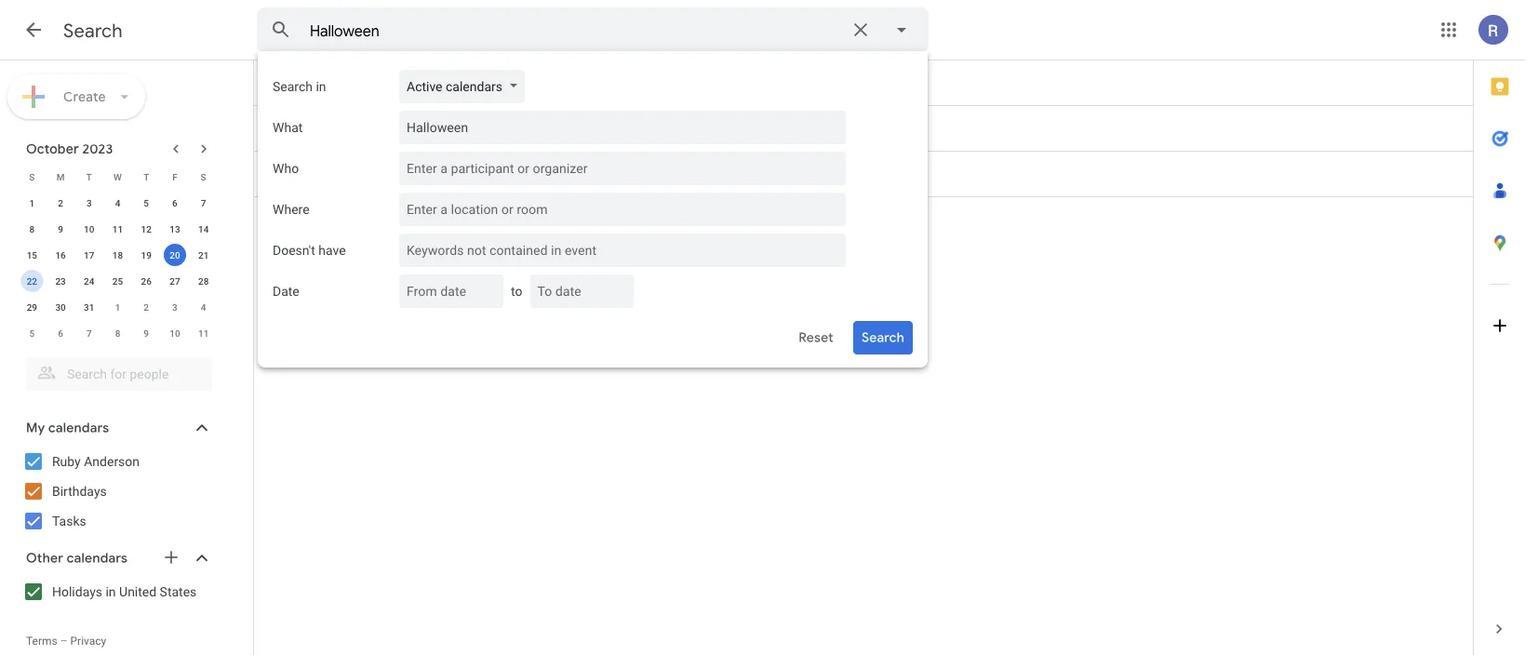 Task type: describe. For each thing, give the bounding box(es) containing it.
19
[[141, 249, 152, 261]]

10 for november 10 element
[[170, 328, 180, 339]]

to
[[511, 283, 523, 299]]

f
[[172, 171, 177, 182]]

0 vertical spatial 5
[[144, 197, 149, 209]]

add other calendars image
[[162, 548, 181, 567]]

21
[[198, 249, 209, 261]]

13
[[170, 223, 180, 235]]

november 7 element
[[78, 322, 100, 344]]

november 10 element
[[164, 322, 186, 344]]

30
[[55, 302, 66, 313]]

27
[[170, 276, 180, 287]]

31 element
[[78, 296, 100, 318]]

7 inside 'november 7' element
[[87, 328, 92, 339]]

Search text field
[[310, 21, 839, 40]]

day for 2023
[[462, 121, 483, 136]]

search heading
[[63, 19, 123, 42]]

31 inside october 2023 grid
[[84, 302, 94, 313]]

11 for 11 element
[[112, 223, 123, 235]]

my calendars list
[[4, 447, 231, 536]]

10 element
[[78, 218, 100, 240]]

23 element
[[49, 270, 72, 292]]

m
[[56, 171, 65, 182]]

october
[[26, 141, 79, 157]]

2022
[[331, 79, 358, 91]]

1 horizontal spatial 6
[[172, 197, 178, 209]]

search in
[[273, 79, 326, 94]]

row containing s
[[18, 164, 218, 190]]

16 element
[[49, 244, 72, 266]]

terms link
[[26, 635, 57, 648]]

28
[[198, 276, 209, 287]]

29 element
[[21, 296, 43, 318]]

22 cell
[[18, 268, 46, 294]]

1 horizontal spatial 7
[[201, 197, 206, 209]]

1 31 row from the top
[[254, 66, 1474, 109]]

31 link for oct 2023
[[267, 112, 301, 145]]

day for 2022
[[462, 75, 483, 91]]

date
[[273, 283, 300, 299]]

all for oct 2022
[[444, 75, 459, 91]]

Enter a participant or organizer text field
[[407, 152, 831, 185]]

ruby
[[52, 454, 81, 469]]

holidays
[[52, 584, 102, 599]]

1 t from the left
[[86, 171, 92, 182]]

13 element
[[164, 218, 186, 240]]

have
[[319, 242, 346, 258]]

3 all day cell from the top
[[444, 159, 593, 189]]

active calendars
[[407, 79, 503, 94]]

3 31 row from the top
[[254, 157, 1474, 200]]

none search field containing search in
[[257, 7, 929, 368]]

14
[[198, 223, 209, 235]]

my calendars button
[[4, 413, 231, 443]]

3 day from the top
[[462, 166, 483, 182]]

terms – privacy
[[26, 635, 106, 648]]

Enter a location or room text field
[[407, 193, 831, 226]]

november 9 element
[[135, 322, 158, 344]]

november 6 element
[[49, 322, 72, 344]]

row containing 15
[[18, 242, 218, 268]]

29
[[27, 302, 37, 313]]

halloween button
[[593, 166, 654, 182]]

22 element
[[21, 270, 43, 292]]

where
[[273, 202, 310, 217]]

oct 2023
[[306, 125, 358, 136]]

26
[[141, 276, 152, 287]]

0 horizontal spatial 3
[[87, 197, 92, 209]]

10 for 10 element
[[84, 223, 94, 235]]

active
[[407, 79, 443, 94]]

who
[[273, 161, 299, 176]]

0 horizontal spatial 8
[[29, 223, 35, 235]]

30 element
[[49, 296, 72, 318]]

row containing 22
[[18, 268, 218, 294]]

november 1 element
[[107, 296, 129, 318]]

november 2 element
[[135, 296, 158, 318]]

w
[[114, 171, 122, 182]]

11 for november 11 element
[[198, 328, 209, 339]]

my
[[26, 420, 45, 437]]

november 3 element
[[164, 296, 186, 318]]

17 element
[[78, 244, 100, 266]]

0 horizontal spatial 4
[[115, 197, 120, 209]]

clear search image
[[842, 11, 880, 48]]

Keywords not contained in event text field
[[407, 234, 831, 267]]

Keywords contained in event text field
[[407, 111, 831, 144]]

search for search in
[[273, 79, 313, 94]]

states
[[160, 584, 197, 599]]

oct 2022
[[306, 79, 358, 91]]

16
[[55, 249, 66, 261]]

row containing 5
[[18, 320, 218, 346]]

24
[[84, 276, 94, 287]]



Task type: vqa. For each thing, say whether or not it's contained in the screenshot.


Task type: locate. For each thing, give the bounding box(es) containing it.
in left 2022
[[316, 79, 326, 94]]

3 all from the top
[[444, 166, 459, 182]]

row up the 25 element
[[18, 242, 218, 268]]

doesn't have
[[273, 242, 346, 258]]

1 day from the top
[[462, 75, 483, 91]]

row down the w
[[18, 190, 218, 216]]

19 element
[[135, 244, 158, 266]]

To date text field
[[538, 275, 619, 308]]

3 down the "27" element at the left of page
[[172, 302, 178, 313]]

3
[[87, 197, 92, 209], [172, 302, 178, 313]]

7 down 31 element
[[87, 328, 92, 339]]

0 horizontal spatial 9
[[58, 223, 63, 235]]

11
[[112, 223, 123, 235], [198, 328, 209, 339]]

14 element
[[192, 218, 215, 240]]

1 all day cell from the top
[[444, 68, 593, 98]]

5 row from the top
[[18, 268, 218, 294]]

all day
[[444, 75, 483, 91], [444, 121, 483, 136], [444, 166, 483, 182]]

oct
[[306, 79, 328, 91], [306, 125, 328, 136]]

in for search
[[316, 79, 326, 94]]

6 row from the top
[[18, 294, 218, 320]]

1 horizontal spatial 2023
[[331, 125, 358, 136]]

2 day from the top
[[462, 121, 483, 136]]

1 cell from the top
[[593, 68, 1464, 98]]

oct for oct 2022
[[306, 79, 328, 91]]

2
[[58, 197, 63, 209], [144, 302, 149, 313]]

11 down november 4 element
[[198, 328, 209, 339]]

november 11 element
[[192, 322, 215, 344]]

grid containing 31
[[254, 61, 1474, 200]]

search right the 'go back' image
[[63, 19, 123, 42]]

calendars
[[446, 79, 503, 94], [48, 420, 109, 437], [67, 550, 128, 567]]

1 vertical spatial 10
[[170, 328, 180, 339]]

2 all from the top
[[444, 121, 459, 136]]

3 all day from the top
[[444, 166, 483, 182]]

10 down november 3 element
[[170, 328, 180, 339]]

0 horizontal spatial t
[[86, 171, 92, 182]]

t
[[86, 171, 92, 182], [144, 171, 149, 182]]

0 horizontal spatial in
[[106, 584, 116, 599]]

31 row
[[254, 66, 1474, 109], [254, 112, 1474, 155], [254, 157, 1474, 200]]

anderson
[[84, 454, 140, 469]]

row group
[[18, 190, 218, 346]]

row containing 29
[[18, 294, 218, 320]]

november 8 element
[[107, 322, 129, 344]]

row down november 1 element
[[18, 320, 218, 346]]

4 up 11 element
[[115, 197, 120, 209]]

20, today element
[[164, 244, 186, 266]]

grid
[[254, 61, 1474, 200]]

2 cell from the top
[[593, 114, 1464, 143]]

1 vertical spatial all
[[444, 121, 459, 136]]

0 vertical spatial 31 row
[[254, 66, 1474, 109]]

1 horizontal spatial 8
[[115, 328, 120, 339]]

2023 down 2022
[[331, 125, 358, 136]]

2 vertical spatial all day cell
[[444, 159, 593, 189]]

october 2023
[[26, 141, 113, 157]]

1 vertical spatial calendars
[[48, 420, 109, 437]]

11 element
[[107, 218, 129, 240]]

1 horizontal spatial 5
[[144, 197, 149, 209]]

row containing 1
[[18, 190, 218, 216]]

28 element
[[192, 270, 215, 292]]

31 link
[[267, 66, 301, 100], [267, 112, 301, 145], [267, 157, 301, 191]]

2 down the m
[[58, 197, 63, 209]]

birthdays
[[52, 484, 107, 499]]

united
[[119, 584, 157, 599]]

3 up 10 element
[[87, 197, 92, 209]]

1 vertical spatial in
[[106, 584, 116, 599]]

1 horizontal spatial 10
[[170, 328, 180, 339]]

0 vertical spatial oct
[[306, 79, 328, 91]]

holidays in united states
[[52, 584, 197, 599]]

2023 for oct 2023
[[331, 125, 358, 136]]

8
[[29, 223, 35, 235], [115, 328, 120, 339]]

18
[[112, 249, 123, 261]]

2 vertical spatial day
[[462, 166, 483, 182]]

2 row from the top
[[18, 190, 218, 216]]

9 down november 2 'element'
[[144, 328, 149, 339]]

31 up the where
[[274, 163, 292, 185]]

my calendars
[[26, 420, 109, 437]]

31
[[274, 72, 292, 94], [274, 118, 292, 139], [274, 163, 292, 185], [84, 302, 94, 313]]

ruby anderson
[[52, 454, 140, 469]]

4
[[115, 197, 120, 209], [201, 302, 206, 313]]

search up what
[[273, 79, 313, 94]]

1 up 15 element
[[29, 197, 35, 209]]

1 vertical spatial oct
[[306, 125, 328, 136]]

0 vertical spatial 10
[[84, 223, 94, 235]]

in for holidays
[[106, 584, 116, 599]]

0 vertical spatial 9
[[58, 223, 63, 235]]

0 vertical spatial 2
[[58, 197, 63, 209]]

row up 11 element
[[18, 164, 218, 190]]

calendars right active
[[446, 79, 503, 94]]

1 vertical spatial 3
[[172, 302, 178, 313]]

1 vertical spatial search
[[273, 79, 313, 94]]

all day for oct 2022
[[444, 75, 483, 91]]

1 horizontal spatial search
[[273, 79, 313, 94]]

row down the 25 element
[[18, 294, 218, 320]]

2 vertical spatial 31 row
[[254, 157, 1474, 200]]

1 vertical spatial 31 link
[[267, 112, 301, 145]]

row containing 8
[[18, 216, 218, 242]]

calendars for my calendars
[[48, 420, 109, 437]]

12 element
[[135, 218, 158, 240]]

0 horizontal spatial 10
[[84, 223, 94, 235]]

None search field
[[0, 350, 231, 391]]

3 31 link from the top
[[267, 157, 301, 191]]

7 row from the top
[[18, 320, 218, 346]]

0 vertical spatial search
[[63, 19, 123, 42]]

1 vertical spatial 31 row
[[254, 112, 1474, 155]]

25
[[112, 276, 123, 287]]

20 cell
[[161, 242, 189, 268]]

day
[[462, 75, 483, 91], [462, 121, 483, 136], [462, 166, 483, 182]]

other
[[26, 550, 63, 567]]

row group containing 1
[[18, 190, 218, 346]]

21 element
[[192, 244, 215, 266]]

8 up 15 element
[[29, 223, 35, 235]]

search inside search field
[[273, 79, 313, 94]]

row down 18 element
[[18, 268, 218, 294]]

27 element
[[164, 270, 186, 292]]

all day cell for oct 2022
[[444, 68, 593, 98]]

12
[[141, 223, 152, 235]]

oct right what
[[306, 125, 328, 136]]

0 vertical spatial 8
[[29, 223, 35, 235]]

2023 right 'october'
[[82, 141, 113, 157]]

31 link up who
[[267, 112, 301, 145]]

october 2023 grid
[[18, 164, 218, 346]]

31 up who
[[274, 118, 292, 139]]

2 vertical spatial calendars
[[67, 550, 128, 567]]

t left f
[[144, 171, 149, 182]]

6
[[172, 197, 178, 209], [58, 328, 63, 339]]

other calendars button
[[4, 544, 231, 573]]

2 s from the left
[[201, 171, 206, 182]]

0 horizontal spatial 11
[[112, 223, 123, 235]]

doesn't
[[273, 242, 315, 258]]

1 horizontal spatial 2
[[144, 302, 149, 313]]

halloween
[[593, 166, 654, 182]]

1 horizontal spatial 11
[[198, 328, 209, 339]]

1 vertical spatial 9
[[144, 328, 149, 339]]

1 horizontal spatial s
[[201, 171, 206, 182]]

None search field
[[257, 7, 929, 368]]

all day cell
[[444, 68, 593, 98], [444, 114, 593, 143], [444, 159, 593, 189]]

9
[[58, 223, 63, 235], [144, 328, 149, 339]]

tab list
[[1475, 61, 1526, 603]]

calendars for active calendars
[[446, 79, 503, 94]]

2 vertical spatial all
[[444, 166, 459, 182]]

5 down 29 element
[[29, 328, 35, 339]]

1 vertical spatial all day
[[444, 121, 483, 136]]

0 vertical spatial all day cell
[[444, 68, 593, 98]]

search for search
[[63, 19, 123, 42]]

Search for people text field
[[37, 357, 201, 391]]

november 4 element
[[192, 296, 215, 318]]

1 31 link from the top
[[267, 66, 301, 100]]

8 down november 1 element
[[115, 328, 120, 339]]

what
[[273, 120, 303, 135]]

31 link for oct 2022
[[267, 66, 301, 100]]

0 vertical spatial 1
[[29, 197, 35, 209]]

0 vertical spatial cell
[[593, 68, 1464, 98]]

1 row from the top
[[18, 164, 218, 190]]

all
[[444, 75, 459, 91], [444, 121, 459, 136], [444, 166, 459, 182]]

0 vertical spatial 2023
[[331, 125, 358, 136]]

s left the m
[[29, 171, 35, 182]]

23
[[55, 276, 66, 287]]

oct left 2022
[[306, 79, 328, 91]]

2 all day from the top
[[444, 121, 483, 136]]

calendars up holidays at the bottom of the page
[[67, 550, 128, 567]]

0 horizontal spatial 2
[[58, 197, 63, 209]]

privacy link
[[70, 635, 106, 648]]

in left united
[[106, 584, 116, 599]]

0 horizontal spatial 2023
[[82, 141, 113, 157]]

31 link up the where
[[267, 157, 301, 191]]

create button
[[7, 74, 145, 119]]

1 horizontal spatial in
[[316, 79, 326, 94]]

1 vertical spatial 7
[[87, 328, 92, 339]]

1 vertical spatial 8
[[115, 328, 120, 339]]

november 5 element
[[21, 322, 43, 344]]

t left the w
[[86, 171, 92, 182]]

in inside search field
[[316, 79, 326, 94]]

terms
[[26, 635, 57, 648]]

2023 for october 2023
[[82, 141, 113, 157]]

1 vertical spatial 1
[[115, 302, 120, 313]]

1 vertical spatial 4
[[201, 302, 206, 313]]

0 horizontal spatial 1
[[29, 197, 35, 209]]

0 vertical spatial 3
[[87, 197, 92, 209]]

1 horizontal spatial t
[[144, 171, 149, 182]]

2 all day cell from the top
[[444, 114, 593, 143]]

2 vertical spatial all day
[[444, 166, 483, 182]]

all day cell for oct 2023
[[444, 114, 593, 143]]

1 vertical spatial 11
[[198, 328, 209, 339]]

1 vertical spatial all day cell
[[444, 114, 593, 143]]

1 vertical spatial 5
[[29, 328, 35, 339]]

all for oct 2023
[[444, 121, 459, 136]]

search image
[[263, 11, 300, 48]]

0 vertical spatial 11
[[112, 223, 123, 235]]

search
[[63, 19, 123, 42], [273, 79, 313, 94]]

1 vertical spatial 2023
[[82, 141, 113, 157]]

1 horizontal spatial 1
[[115, 302, 120, 313]]

5
[[144, 197, 149, 209], [29, 328, 35, 339]]

0 horizontal spatial s
[[29, 171, 35, 182]]

0 horizontal spatial 6
[[58, 328, 63, 339]]

create
[[63, 88, 106, 105]]

search options image
[[883, 11, 921, 48]]

2023
[[331, 125, 358, 136], [82, 141, 113, 157]]

1 vertical spatial 6
[[58, 328, 63, 339]]

1
[[29, 197, 35, 209], [115, 302, 120, 313]]

row up 18 element
[[18, 216, 218, 242]]

0 vertical spatial in
[[316, 79, 326, 94]]

24 element
[[78, 270, 100, 292]]

0 vertical spatial 4
[[115, 197, 120, 209]]

s
[[29, 171, 35, 182], [201, 171, 206, 182]]

1 vertical spatial 2
[[144, 302, 149, 313]]

15 element
[[21, 244, 43, 266]]

3 row from the top
[[18, 216, 218, 242]]

31 link up what
[[267, 66, 301, 100]]

cell
[[593, 68, 1464, 98], [593, 114, 1464, 143]]

2 vertical spatial 31 link
[[267, 157, 301, 191]]

7
[[201, 197, 206, 209], [87, 328, 92, 339]]

1 horizontal spatial 3
[[172, 302, 178, 313]]

calendars up ruby
[[48, 420, 109, 437]]

31 up what
[[274, 72, 292, 94]]

0 horizontal spatial 7
[[87, 328, 92, 339]]

1 all from the top
[[444, 75, 459, 91]]

oct for oct 2023
[[306, 125, 328, 136]]

0 vertical spatial calendars
[[446, 79, 503, 94]]

2 inside 'element'
[[144, 302, 149, 313]]

0 horizontal spatial 5
[[29, 328, 35, 339]]

2 down 26 element
[[144, 302, 149, 313]]

0 horizontal spatial search
[[63, 19, 123, 42]]

2 31 row from the top
[[254, 112, 1474, 155]]

15
[[27, 249, 37, 261]]

0 vertical spatial 31 link
[[267, 66, 301, 100]]

privacy
[[70, 635, 106, 648]]

0 vertical spatial all day
[[444, 75, 483, 91]]

17
[[84, 249, 94, 261]]

2 oct from the top
[[306, 125, 328, 136]]

10 up 17 at the top of page
[[84, 223, 94, 235]]

2 31 link from the top
[[267, 112, 301, 145]]

0 vertical spatial all
[[444, 75, 459, 91]]

1 all day from the top
[[444, 75, 483, 91]]

other calendars
[[26, 550, 128, 567]]

all day for oct 2023
[[444, 121, 483, 136]]

1 horizontal spatial 9
[[144, 328, 149, 339]]

25 element
[[107, 270, 129, 292]]

10
[[84, 223, 94, 235], [170, 328, 180, 339]]

1 vertical spatial cell
[[593, 114, 1464, 143]]

31 down 24
[[84, 302, 94, 313]]

9 inside "element"
[[144, 328, 149, 339]]

in
[[316, 79, 326, 94], [106, 584, 116, 599]]

cell for oct 2022
[[593, 68, 1464, 98]]

6 down f
[[172, 197, 178, 209]]

0 vertical spatial 7
[[201, 197, 206, 209]]

7 up 14 element
[[201, 197, 206, 209]]

calendars for other calendars
[[67, 550, 128, 567]]

20
[[170, 249, 180, 261]]

18 element
[[107, 244, 129, 266]]

tasks
[[52, 513, 86, 529]]

1 s from the left
[[29, 171, 35, 182]]

go back image
[[22, 19, 45, 41]]

1 down the 25 element
[[115, 302, 120, 313]]

1 horizontal spatial 4
[[201, 302, 206, 313]]

row
[[18, 164, 218, 190], [18, 190, 218, 216], [18, 216, 218, 242], [18, 242, 218, 268], [18, 268, 218, 294], [18, 294, 218, 320], [18, 320, 218, 346]]

2 t from the left
[[144, 171, 149, 182]]

4 down 28 element
[[201, 302, 206, 313]]

cell for oct 2023
[[593, 114, 1464, 143]]

5 up 12 'element'
[[144, 197, 149, 209]]

1 vertical spatial day
[[462, 121, 483, 136]]

0 vertical spatial 6
[[172, 197, 178, 209]]

26 element
[[135, 270, 158, 292]]

From date text field
[[407, 275, 489, 308]]

9 up 16 element
[[58, 223, 63, 235]]

6 down 30 element
[[58, 328, 63, 339]]

22
[[27, 276, 37, 287]]

1 oct from the top
[[306, 79, 328, 91]]

s right f
[[201, 171, 206, 182]]

0 vertical spatial day
[[462, 75, 483, 91]]

–
[[60, 635, 68, 648]]

4 row from the top
[[18, 242, 218, 268]]

11 up the 18
[[112, 223, 123, 235]]



